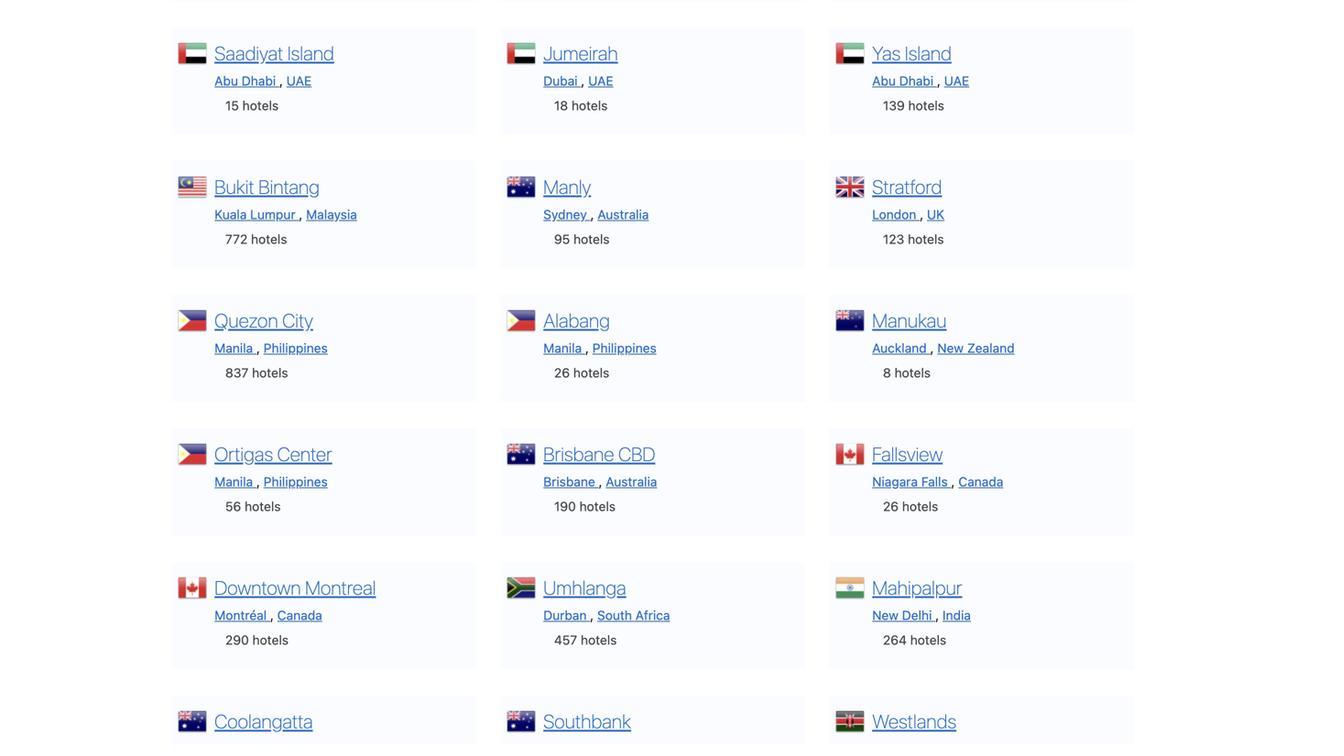 Task type: locate. For each thing, give the bounding box(es) containing it.
falls
[[921, 474, 948, 489]]

canada down downtown montreal 'link'
[[277, 608, 322, 623]]

jumeirah dubai , uae
[[543, 41, 618, 88]]

island right the saadiyat
[[287, 41, 334, 64]]

, right the auckland
[[930, 341, 934, 356]]

1 horizontal spatial uae
[[588, 73, 613, 88]]

coolangatta link
[[215, 710, 313, 733]]

, right falls
[[951, 474, 955, 489]]

manila for ortigas center
[[215, 474, 253, 489]]

abu up the "139"
[[872, 73, 896, 88]]

1 vertical spatial canada
[[277, 608, 322, 623]]

jumeirah link
[[543, 41, 618, 64]]

uae link
[[287, 73, 312, 88], [588, 73, 613, 88], [944, 73, 969, 88]]

new left zealand
[[937, 341, 964, 356]]

1 island from the left
[[287, 41, 334, 64]]

abu up the 15
[[215, 73, 238, 88]]

philippines
[[264, 341, 328, 356], [592, 341, 657, 356], [264, 474, 328, 489]]

139
[[883, 98, 905, 113]]

1 vertical spatial australia
[[606, 474, 657, 489]]

hotels for jumeirah
[[572, 98, 608, 113]]

hotels for mahipalpur
[[910, 633, 946, 648]]

, inside the yas island abu dhabi , uae
[[937, 73, 941, 88]]

, down 'brisbane cbd' link
[[599, 474, 602, 489]]

1 uae link from the left
[[287, 73, 312, 88]]

1 dhabi from the left
[[242, 73, 276, 88]]

hotels down south
[[581, 633, 617, 648]]

australia down cbd in the bottom left of the page
[[606, 474, 657, 489]]

26
[[554, 365, 570, 380], [883, 499, 899, 514]]

manila link
[[215, 341, 256, 356], [543, 341, 585, 356], [215, 474, 256, 489]]

0 vertical spatial 26
[[554, 365, 570, 380]]

hotels down alabang manila , philippines
[[573, 365, 609, 380]]

26 hotels down niagara falls link
[[883, 499, 938, 514]]

26 down 'niagara'
[[883, 499, 899, 514]]

0 horizontal spatial dhabi
[[242, 73, 276, 88]]

1 horizontal spatial dhabi
[[899, 73, 934, 88]]

lumpur
[[250, 207, 295, 222]]

dhabi for saadiyat
[[242, 73, 276, 88]]

uae link for saadiyat island
[[287, 73, 312, 88]]

hotels right "56"
[[245, 499, 281, 514]]

brisbane cbd link
[[543, 443, 655, 466]]

hotels for brisbane
[[579, 499, 616, 514]]

manly link
[[543, 175, 591, 198]]

abu dhabi link
[[215, 73, 279, 88], [872, 73, 937, 88]]

, up the 139 hotels on the top
[[937, 73, 941, 88]]

0 horizontal spatial island
[[287, 41, 334, 64]]

brisbane cbd brisbane , australia
[[543, 443, 657, 489]]

0 vertical spatial australia link
[[598, 207, 649, 222]]

hotels down niagara falls link
[[902, 499, 938, 514]]

1 vertical spatial brisbane
[[543, 474, 595, 489]]

philippines for city
[[264, 341, 328, 356]]

canada link for fallsview
[[958, 474, 1003, 489]]

hotels right the 15
[[242, 98, 279, 113]]

manila up the 837
[[215, 341, 253, 356]]

stratford london , uk
[[872, 175, 945, 222]]

australia inside manly sydney , australia
[[598, 207, 649, 222]]

0 vertical spatial 26 hotels
[[554, 365, 609, 380]]

, right dubai
[[581, 73, 585, 88]]

new up 264
[[872, 608, 899, 623]]

0 vertical spatial canada
[[958, 474, 1003, 489]]

uae down saadiyat island link
[[287, 73, 312, 88]]

3 uae link from the left
[[944, 73, 969, 88]]

philippines inside 'ortigas center manila , philippines'
[[264, 474, 328, 489]]

manila
[[215, 341, 253, 356], [543, 341, 582, 356], [215, 474, 253, 489]]

, inside 'ortigas center manila , philippines'
[[256, 474, 260, 489]]

dhabi up 15 hotels
[[242, 73, 276, 88]]

3 uae from the left
[[944, 73, 969, 88]]

hotels right the "139"
[[908, 98, 944, 113]]

philippines link down city
[[264, 341, 328, 356]]

uae link up 18 hotels
[[588, 73, 613, 88]]

hotels down lumpur
[[251, 232, 287, 247]]

, up 95 hotels
[[590, 207, 594, 222]]

bukit bintang link
[[215, 175, 320, 198]]

1 vertical spatial 26
[[883, 499, 899, 514]]

island right yas
[[905, 41, 952, 64]]

0 horizontal spatial uae
[[287, 73, 312, 88]]

uae
[[287, 73, 312, 88], [588, 73, 613, 88], [944, 73, 969, 88]]

durban
[[543, 608, 587, 623]]

264 hotels
[[883, 633, 946, 648]]

, inside brisbane cbd brisbane , australia
[[599, 474, 602, 489]]

hotels for umhlanga
[[581, 633, 617, 648]]

dhabi inside the saadiyat island abu dhabi , uae
[[242, 73, 276, 88]]

philippines link down center
[[264, 474, 328, 489]]

australia inside brisbane cbd brisbane , australia
[[606, 474, 657, 489]]

hotels down delhi
[[910, 633, 946, 648]]

1 horizontal spatial 26
[[883, 499, 899, 514]]

hotels right 190
[[579, 499, 616, 514]]

australia link
[[598, 207, 649, 222], [606, 474, 657, 489]]

457 hotels
[[554, 633, 617, 648]]

uk link
[[927, 207, 945, 222]]

hotels for manly
[[573, 232, 610, 247]]

philippines link down alabang
[[592, 341, 657, 356]]

0 vertical spatial canada link
[[958, 474, 1003, 489]]

2 abu dhabi link from the left
[[872, 73, 937, 88]]

837 hotels
[[225, 365, 288, 380]]

0 horizontal spatial 26 hotels
[[554, 365, 609, 380]]

manila link down alabang link
[[543, 341, 585, 356]]

canada inside downtown montreal montréal , canada
[[277, 608, 322, 623]]

abu
[[215, 73, 238, 88], [872, 73, 896, 88]]

dhabi
[[242, 73, 276, 88], [899, 73, 934, 88]]

, down alabang
[[585, 341, 589, 356]]

alabang manila , philippines
[[543, 309, 657, 356]]

manila inside 'ortigas center manila , philippines'
[[215, 474, 253, 489]]

abu for yas
[[872, 73, 896, 88]]

abu dhabi link up the 139 hotels on the top
[[872, 73, 937, 88]]

london
[[872, 207, 916, 222]]

brisbane up 190
[[543, 474, 595, 489]]

abu inside the saadiyat island abu dhabi , uae
[[215, 73, 238, 88]]

new
[[937, 341, 964, 356], [872, 608, 899, 623]]

uae link up the 139 hotels on the top
[[944, 73, 969, 88]]

2 horizontal spatial uae link
[[944, 73, 969, 88]]

manila link up the 837
[[215, 341, 256, 356]]

africa
[[636, 608, 670, 623]]

island
[[287, 41, 334, 64], [905, 41, 952, 64]]

hotels right 95
[[573, 232, 610, 247]]

, up 837 hotels
[[256, 341, 260, 356]]

manila inside alabang manila , philippines
[[543, 341, 582, 356]]

1 horizontal spatial uae link
[[588, 73, 613, 88]]

quezon city link
[[215, 309, 313, 332]]

uae inside the yas island abu dhabi , uae
[[944, 73, 969, 88]]

0 horizontal spatial 26
[[554, 365, 570, 380]]

0 vertical spatial australia
[[598, 207, 649, 222]]

0 horizontal spatial uae link
[[287, 73, 312, 88]]

manly
[[543, 175, 591, 198]]

manukau
[[872, 309, 947, 332]]

2 dhabi from the left
[[899, 73, 934, 88]]

canada link right falls
[[958, 474, 1003, 489]]

1 horizontal spatial abu
[[872, 73, 896, 88]]

brisbane up brisbane link
[[543, 443, 614, 466]]

philippines down center
[[264, 474, 328, 489]]

0 horizontal spatial abu dhabi link
[[215, 73, 279, 88]]

brisbane
[[543, 443, 614, 466], [543, 474, 595, 489]]

yas island abu dhabi , uae
[[872, 41, 969, 88]]

philippines link
[[264, 341, 328, 356], [592, 341, 657, 356], [264, 474, 328, 489]]

manila down alabang link
[[543, 341, 582, 356]]

18 hotels
[[554, 98, 608, 113]]

1 vertical spatial 26 hotels
[[883, 499, 938, 514]]

, left south
[[590, 608, 594, 623]]

auckland link
[[872, 341, 930, 356]]

manila up "56"
[[215, 474, 253, 489]]

philippines inside alabang manila , philippines
[[592, 341, 657, 356]]

canada link down downtown montreal 'link'
[[277, 608, 322, 623]]

1 vertical spatial australia link
[[606, 474, 657, 489]]

philippines link for quezon
[[264, 341, 328, 356]]

center
[[277, 443, 332, 466]]

uae inside the saadiyat island abu dhabi , uae
[[287, 73, 312, 88]]

2 brisbane from the top
[[543, 474, 595, 489]]

hotels right 290 at left
[[252, 633, 289, 648]]

abu inside the yas island abu dhabi , uae
[[872, 73, 896, 88]]

uae up 18 hotels
[[588, 73, 613, 88]]

uae up the 139 hotels on the top
[[944, 73, 969, 88]]

australia link for cbd
[[606, 474, 657, 489]]

island inside the yas island abu dhabi , uae
[[905, 41, 952, 64]]

uk
[[927, 207, 945, 222]]

uae for saadiyat
[[287, 73, 312, 88]]

hotels for downtown
[[252, 633, 289, 648]]

uae link for jumeirah
[[588, 73, 613, 88]]

manila inside quezon city manila , philippines
[[215, 341, 253, 356]]

0 horizontal spatial new
[[872, 608, 899, 623]]

new inside manukau auckland , new zealand
[[937, 341, 964, 356]]

island inside the saadiyat island abu dhabi , uae
[[287, 41, 334, 64]]

26 down alabang link
[[554, 365, 570, 380]]

1 vertical spatial new
[[872, 608, 899, 623]]

1 horizontal spatial 26 hotels
[[883, 499, 938, 514]]

56
[[225, 499, 241, 514]]

umhlanga link
[[543, 576, 626, 599]]

0 vertical spatial brisbane
[[543, 443, 614, 466]]

56 hotels
[[225, 499, 281, 514]]

hotels right the 837
[[252, 365, 288, 380]]

1 horizontal spatial island
[[905, 41, 952, 64]]

new zealand link
[[937, 341, 1015, 356]]

772 hotels
[[225, 232, 287, 247]]

bukit bintang kuala lumpur , malaysia
[[215, 175, 357, 222]]

australia link down cbd in the bottom left of the page
[[606, 474, 657, 489]]

abu dhabi link up 15 hotels
[[215, 73, 279, 88]]

hotels
[[242, 98, 279, 113], [572, 98, 608, 113], [908, 98, 944, 113], [251, 232, 287, 247], [573, 232, 610, 247], [908, 232, 944, 247], [252, 365, 288, 380], [573, 365, 609, 380], [895, 365, 931, 380], [245, 499, 281, 514], [579, 499, 616, 514], [902, 499, 938, 514], [252, 633, 289, 648], [581, 633, 617, 648], [910, 633, 946, 648]]

hotels for yas
[[908, 98, 944, 113]]

26 hotels for alabang
[[554, 365, 609, 380]]

australia link up 95 hotels
[[598, 207, 649, 222]]

hotels for saadiyat
[[242, 98, 279, 113]]

manly sydney , australia
[[543, 175, 649, 222]]

australia up 95 hotels
[[598, 207, 649, 222]]

london link
[[872, 207, 920, 222]]

uae link down saadiyat island link
[[287, 73, 312, 88]]

hotels right 18
[[572, 98, 608, 113]]

dhabi for yas
[[899, 73, 934, 88]]

1 vertical spatial canada link
[[277, 608, 322, 623]]

0 vertical spatial new
[[937, 341, 964, 356]]

, down saadiyat island link
[[279, 73, 283, 88]]

26 hotels for fallsview
[[883, 499, 938, 514]]

dhabi inside the yas island abu dhabi , uae
[[899, 73, 934, 88]]

hotels for quezon
[[252, 365, 288, 380]]

, left india link
[[935, 608, 939, 623]]

philippines down city
[[264, 341, 328, 356]]

2 uae from the left
[[588, 73, 613, 88]]

, inside manukau auckland , new zealand
[[930, 341, 934, 356]]

0 horizontal spatial canada
[[277, 608, 322, 623]]

2 abu from the left
[[872, 73, 896, 88]]

1 uae from the left
[[287, 73, 312, 88]]

1 horizontal spatial new
[[937, 341, 964, 356]]

dubai
[[543, 73, 578, 88]]

1 horizontal spatial canada link
[[958, 474, 1003, 489]]

dubai link
[[543, 73, 581, 88]]

1 horizontal spatial abu dhabi link
[[872, 73, 937, 88]]

manila link up "56"
[[215, 474, 256, 489]]

hotels right 8
[[895, 365, 931, 380]]

canada right falls
[[958, 474, 1003, 489]]

stratford link
[[872, 175, 942, 198]]

, up the 290 hotels
[[270, 608, 274, 623]]

26 hotels down alabang manila , philippines
[[554, 365, 609, 380]]

canada
[[958, 474, 1003, 489], [277, 608, 322, 623]]

290
[[225, 633, 249, 648]]

dhabi up the 139 hotels on the top
[[899, 73, 934, 88]]

, right lumpur
[[299, 207, 303, 222]]

hotels for fallsview
[[902, 499, 938, 514]]

malaysia
[[306, 207, 357, 222]]

0 horizontal spatial abu
[[215, 73, 238, 88]]

1 abu from the left
[[215, 73, 238, 88]]

new inside mahipalpur new delhi , india
[[872, 608, 899, 623]]

saadiyat island link
[[215, 41, 334, 64]]

2 island from the left
[[905, 41, 952, 64]]

, left uk
[[920, 207, 924, 222]]

, up the 56 hotels
[[256, 474, 260, 489]]

2 uae link from the left
[[588, 73, 613, 88]]

2 horizontal spatial uae
[[944, 73, 969, 88]]

hotels down uk
[[908, 232, 944, 247]]

1 abu dhabi link from the left
[[215, 73, 279, 88]]

1 horizontal spatial canada
[[958, 474, 1003, 489]]

hotels for ortigas
[[245, 499, 281, 514]]

philippines inside quezon city manila , philippines
[[264, 341, 328, 356]]

canada inside fallsview niagara falls , canada
[[958, 474, 1003, 489]]

philippines down alabang
[[592, 341, 657, 356]]

0 horizontal spatial canada link
[[277, 608, 322, 623]]



Task type: vqa. For each thing, say whether or not it's contained in the screenshot.


Task type: describe. For each thing, give the bounding box(es) containing it.
139 hotels
[[883, 98, 944, 113]]

south africa link
[[597, 608, 670, 623]]

india link
[[943, 608, 971, 623]]

uae for yas
[[944, 73, 969, 88]]

brisbane link
[[543, 474, 599, 489]]

, inside "bukit bintang kuala lumpur , malaysia"
[[299, 207, 303, 222]]

uae inside the jumeirah dubai , uae
[[588, 73, 613, 88]]

26 for fallsview
[[883, 499, 899, 514]]

fallsview
[[872, 443, 943, 466]]

abu dhabi link for saadiyat
[[215, 73, 279, 88]]

saadiyat
[[215, 41, 283, 64]]

8 hotels
[[883, 365, 931, 380]]

95
[[554, 232, 570, 247]]

manukau auckland , new zealand
[[872, 309, 1015, 356]]

auckland
[[872, 341, 927, 356]]

uae link for yas island
[[944, 73, 969, 88]]

quezon city manila , philippines
[[215, 309, 328, 356]]

190
[[554, 499, 576, 514]]

umhlanga durban , south africa
[[543, 576, 670, 623]]

8
[[883, 365, 891, 380]]

manila link for ortigas center
[[215, 474, 256, 489]]

yas
[[872, 41, 901, 64]]

montreal
[[305, 576, 376, 599]]

190 hotels
[[554, 499, 616, 514]]

1 brisbane from the top
[[543, 443, 614, 466]]

jumeirah
[[543, 41, 618, 64]]

264
[[883, 633, 907, 648]]

coolangatta
[[215, 710, 313, 733]]

26 for alabang
[[554, 365, 570, 380]]

southbank
[[543, 710, 631, 733]]

westlands
[[872, 710, 956, 733]]

bintang
[[258, 175, 320, 198]]

australia link for sydney
[[598, 207, 649, 222]]

ortigas center manila , philippines
[[215, 443, 332, 489]]

457
[[554, 633, 577, 648]]

downtown montreal montréal , canada
[[215, 576, 376, 623]]

ortigas
[[215, 443, 273, 466]]

philippines link for ortigas
[[264, 474, 328, 489]]

bukit
[[215, 175, 254, 198]]

city
[[282, 309, 313, 332]]

canada for fallsview
[[958, 474, 1003, 489]]

manila link for quezon city
[[215, 341, 256, 356]]

fallsview niagara falls , canada
[[872, 443, 1003, 489]]

772
[[225, 232, 248, 247]]

ortigas center link
[[215, 443, 332, 466]]

quezon
[[215, 309, 278, 332]]

philippines for center
[[264, 474, 328, 489]]

, inside mahipalpur new delhi , india
[[935, 608, 939, 623]]

south
[[597, 608, 632, 623]]

island for yas island
[[905, 41, 952, 64]]

, inside the jumeirah dubai , uae
[[581, 73, 585, 88]]

15
[[225, 98, 239, 113]]

, inside umhlanga durban , south africa
[[590, 608, 594, 623]]

island for saadiyat island
[[287, 41, 334, 64]]

837
[[225, 365, 248, 380]]

niagara
[[872, 474, 918, 489]]

manila link for alabang
[[543, 341, 585, 356]]

mahipalpur link
[[872, 576, 962, 599]]

cbd
[[618, 443, 655, 466]]

123
[[883, 232, 904, 247]]

saadiyat island abu dhabi , uae
[[215, 41, 334, 88]]

123 hotels
[[883, 232, 944, 247]]

westlands link
[[872, 710, 956, 733]]

alabang link
[[543, 309, 610, 332]]

, inside alabang manila , philippines
[[585, 341, 589, 356]]

18
[[554, 98, 568, 113]]

fallsview link
[[872, 443, 943, 466]]

hotels for bukit
[[251, 232, 287, 247]]

zealand
[[967, 341, 1015, 356]]

umhlanga
[[543, 576, 626, 599]]

mahipalpur
[[872, 576, 962, 599]]

downtown montreal link
[[215, 576, 376, 599]]

hotels for alabang
[[573, 365, 609, 380]]

290 hotels
[[225, 633, 289, 648]]

malaysia link
[[306, 207, 357, 222]]

, inside manly sydney , australia
[[590, 207, 594, 222]]

sydney
[[543, 207, 587, 222]]

stratford
[[872, 175, 942, 198]]

hotels for stratford
[[908, 232, 944, 247]]

montréal link
[[215, 608, 270, 623]]

manila for quezon city
[[215, 341, 253, 356]]

, inside downtown montreal montréal , canada
[[270, 608, 274, 623]]

hotels for manukau
[[895, 365, 931, 380]]

canada link for downtown
[[277, 608, 322, 623]]

niagara falls link
[[872, 474, 951, 489]]

alabang
[[543, 309, 610, 332]]

, inside stratford london , uk
[[920, 207, 924, 222]]

95 hotels
[[554, 232, 610, 247]]

kuala lumpur link
[[215, 207, 299, 222]]

new delhi link
[[872, 608, 935, 623]]

philippines link for alabang
[[592, 341, 657, 356]]

, inside fallsview niagara falls , canada
[[951, 474, 955, 489]]

15 hotels
[[225, 98, 279, 113]]

mahipalpur new delhi , india
[[872, 576, 971, 623]]

delhi
[[902, 608, 932, 623]]

sydney link
[[543, 207, 590, 222]]

india
[[943, 608, 971, 623]]

, inside the saadiyat island abu dhabi , uae
[[279, 73, 283, 88]]

abu for saadiyat
[[215, 73, 238, 88]]

montréal
[[215, 608, 267, 623]]

abu dhabi link for yas
[[872, 73, 937, 88]]

canada for downtown
[[277, 608, 322, 623]]

downtown
[[215, 576, 301, 599]]

yas island link
[[872, 41, 952, 64]]

, inside quezon city manila , philippines
[[256, 341, 260, 356]]

manukau link
[[872, 309, 947, 332]]

southbank link
[[543, 710, 631, 733]]



